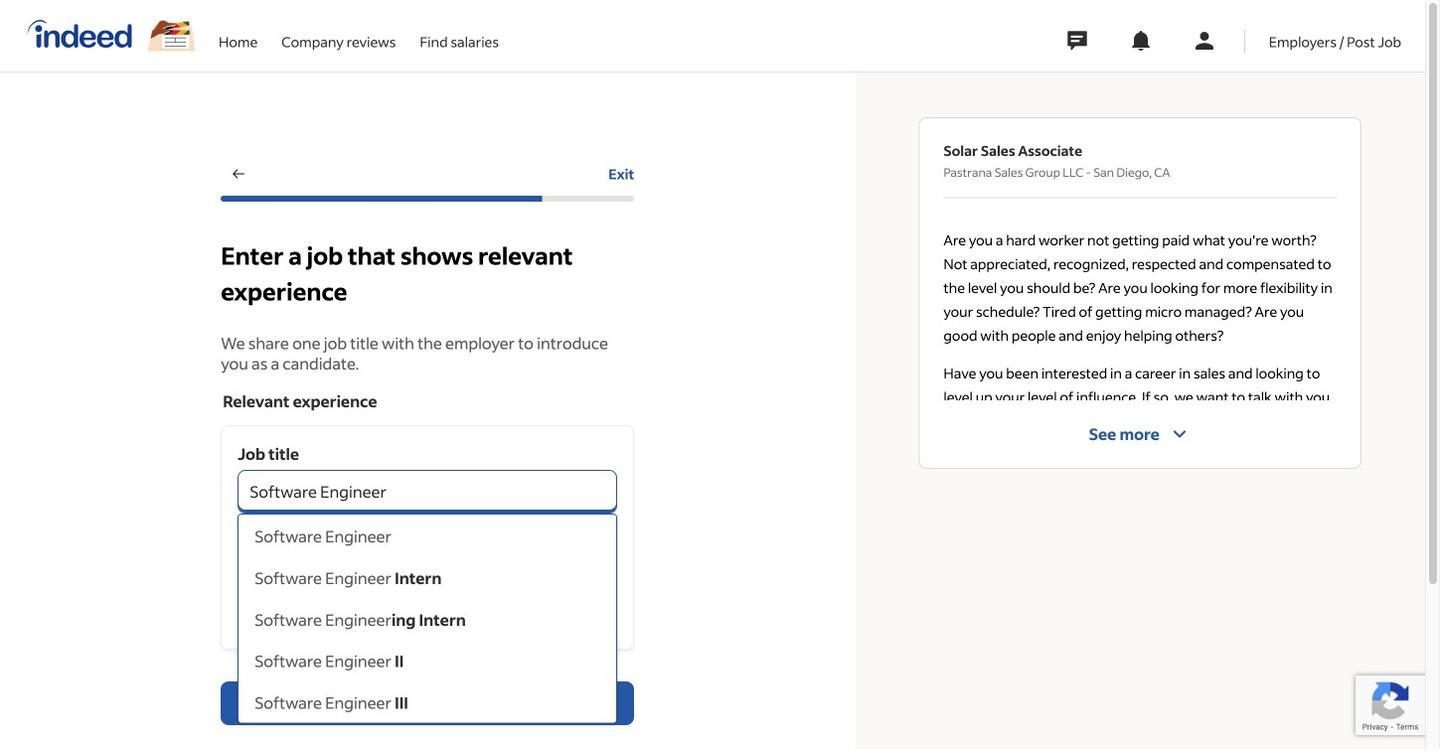 Task type: locate. For each thing, give the bounding box(es) containing it.
None text field
[[238, 470, 618, 514], [238, 566, 618, 609], [238, 470, 618, 514], [238, 566, 618, 609]]

notifications unread count 0 image
[[1129, 29, 1153, 53]]

suggestions list box
[[238, 514, 618, 724]]



Task type: describe. For each thing, give the bounding box(es) containing it.
celebrating black history month image
[[147, 21, 195, 51]]

account image
[[1193, 29, 1217, 53]]

software engineer element
[[255, 526, 392, 547]]

messages unread count 0 image
[[1065, 21, 1090, 61]]

go back image
[[230, 165, 248, 183]]

progress progress bar
[[129, 196, 634, 202]]



Task type: vqa. For each thing, say whether or not it's contained in the screenshot.
Exit
no



